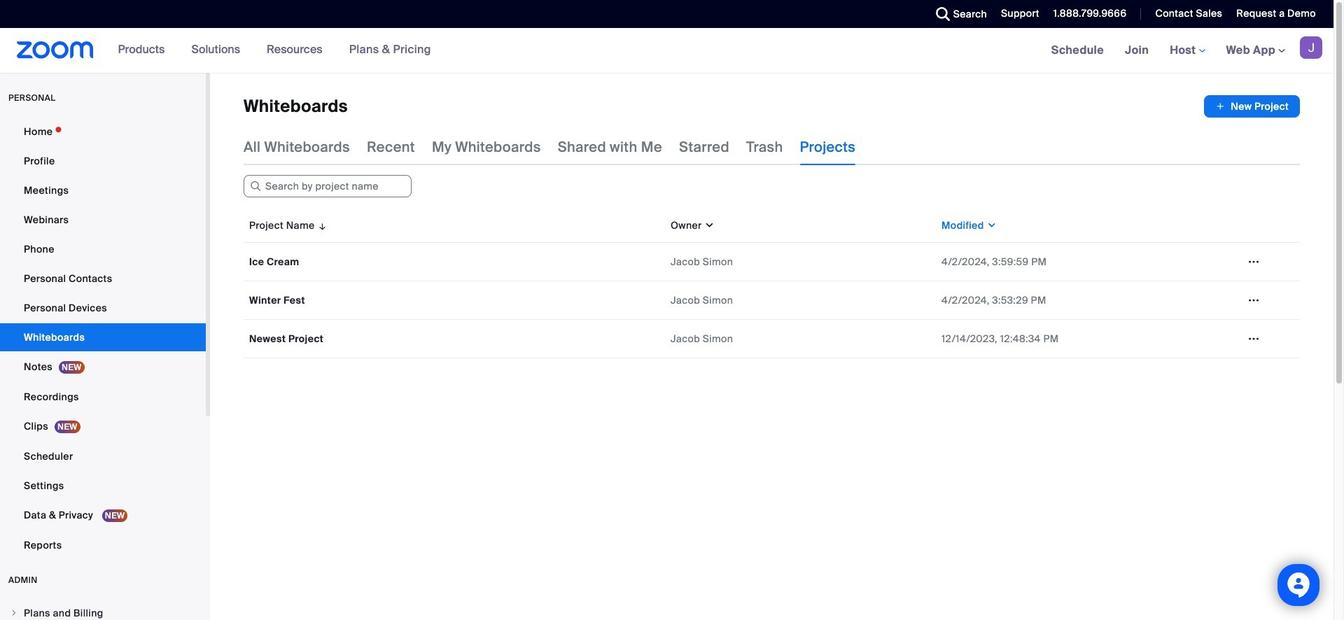 Task type: vqa. For each thing, say whether or not it's contained in the screenshot.
Search text box
yes



Task type: describe. For each thing, give the bounding box(es) containing it.
tabs of all whiteboard page tab list
[[244, 129, 856, 165]]

zoom logo image
[[17, 41, 94, 59]]

product information navigation
[[108, 28, 442, 73]]

right image
[[10, 609, 18, 618]]

down image
[[984, 218, 997, 232]]

2 edit project image from the top
[[1243, 294, 1265, 307]]

add image
[[1216, 99, 1226, 113]]

personal menu menu
[[0, 118, 206, 561]]

arrow down image
[[315, 217, 328, 234]]



Task type: locate. For each thing, give the bounding box(es) containing it.
profile picture image
[[1300, 36, 1323, 59]]

1 edit project image from the top
[[1243, 256, 1265, 268]]

meetings navigation
[[1041, 28, 1334, 74]]

3 edit project image from the top
[[1243, 333, 1265, 345]]

1 vertical spatial edit project image
[[1243, 294, 1265, 307]]

down image
[[702, 218, 715, 232]]

0 vertical spatial edit project image
[[1243, 256, 1265, 268]]

2 vertical spatial edit project image
[[1243, 333, 1265, 345]]

Search text field
[[244, 175, 412, 197]]

application
[[244, 209, 1311, 369]]

banner
[[0, 28, 1334, 74]]

menu item
[[0, 600, 206, 620]]

edit project image
[[1243, 256, 1265, 268], [1243, 294, 1265, 307], [1243, 333, 1265, 345]]



